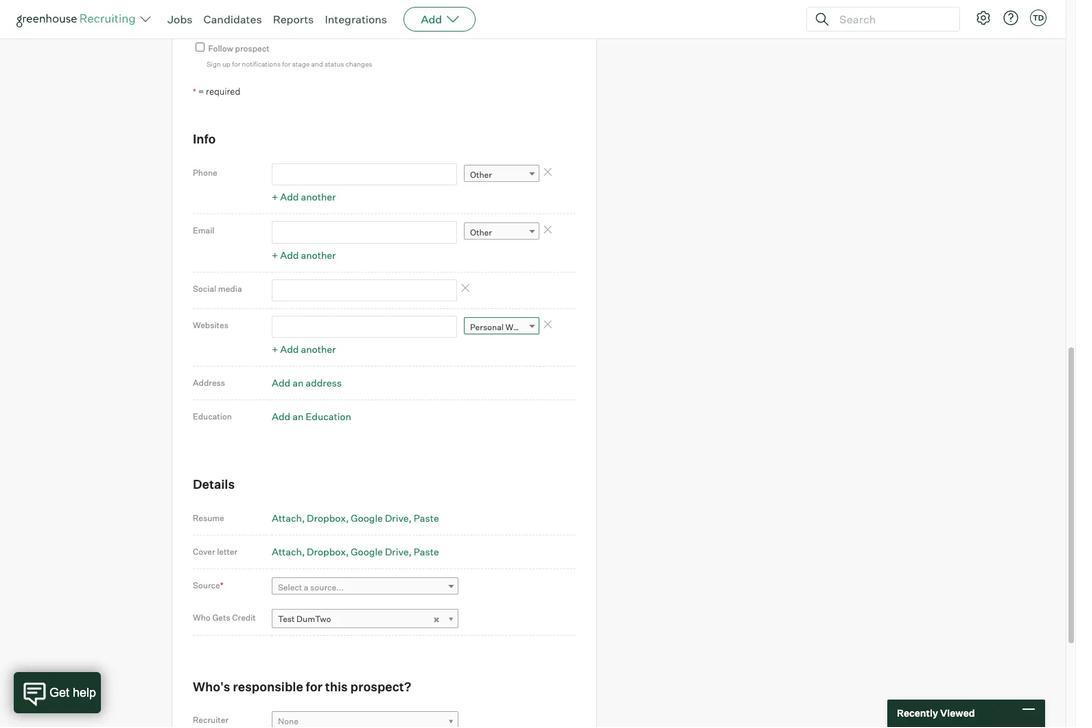 Task type: locate. For each thing, give the bounding box(es) containing it.
+ add another inside websites "element"
[[272, 344, 336, 355]]

drive for resume
[[385, 512, 409, 524]]

1 vertical spatial other link
[[464, 223, 540, 243]]

add an address link
[[272, 377, 342, 389]]

2 dropbox from the top
[[307, 546, 346, 557]]

1 vertical spatial paste link
[[414, 546, 439, 557]]

0 vertical spatial google drive link
[[351, 512, 412, 524]]

for
[[232, 60, 241, 68], [282, 60, 291, 68], [306, 679, 323, 694]]

+ add another link for email
[[272, 249, 336, 261]]

None text field
[[194, 3, 428, 25], [272, 163, 457, 186], [272, 221, 457, 243], [194, 3, 428, 25], [272, 163, 457, 186], [272, 221, 457, 243]]

required
[[206, 86, 241, 97]]

+ add another link
[[272, 191, 336, 203], [272, 249, 336, 261], [272, 344, 336, 355]]

0 vertical spatial attach
[[272, 512, 302, 524]]

0 vertical spatial other link
[[464, 165, 540, 185]]

attach for resume
[[272, 512, 302, 524]]

2 vertical spatial + add another link
[[272, 344, 336, 355]]

paste
[[414, 512, 439, 524], [414, 546, 439, 557]]

jobs
[[168, 12, 193, 26]]

add an address
[[272, 377, 342, 389]]

1 + from the top
[[272, 191, 278, 203]]

0 vertical spatial paste link
[[414, 512, 439, 524]]

1 + add another link from the top
[[272, 191, 336, 203]]

0 vertical spatial + add another
[[272, 191, 336, 203]]

3 another from the top
[[301, 344, 336, 355]]

paste link for cover letter
[[414, 546, 439, 557]]

phone
[[193, 167, 218, 178]]

+ add another
[[272, 191, 336, 203], [272, 249, 336, 261], [272, 344, 336, 355]]

dropbox link for cover letter
[[307, 546, 349, 557]]

1 vertical spatial drive
[[385, 546, 409, 557]]

for right up
[[232, 60, 241, 68]]

1 attach dropbox google drive paste from the top
[[272, 512, 439, 524]]

2 google from the top
[[351, 546, 383, 557]]

Follow prospect checkbox
[[196, 42, 205, 51]]

0 horizontal spatial *
[[193, 86, 196, 97]]

google drive link for resume
[[351, 512, 412, 524]]

1 paste from the top
[[414, 512, 439, 524]]

1 vertical spatial + add another
[[272, 249, 336, 261]]

* inside * = required
[[193, 86, 196, 97]]

test dumtwo
[[278, 614, 331, 624]]

0 vertical spatial dropbox
[[307, 512, 346, 524]]

an down the add an address on the left bottom of page
[[293, 411, 304, 423]]

2 + from the top
[[272, 249, 278, 261]]

attach link
[[272, 512, 305, 524], [272, 546, 305, 557]]

other for phone
[[470, 170, 492, 180]]

0 vertical spatial drive
[[385, 512, 409, 524]]

1 vertical spatial google drive link
[[351, 546, 412, 557]]

+
[[272, 191, 278, 203], [272, 249, 278, 261], [272, 344, 278, 355]]

candidates
[[204, 12, 262, 26]]

recently viewed
[[897, 707, 975, 719]]

2 another from the top
[[301, 249, 336, 261]]

0 horizontal spatial for
[[232, 60, 241, 68]]

other
[[470, 170, 492, 180], [470, 228, 492, 238]]

an for address
[[293, 377, 304, 389]]

jobs link
[[168, 12, 193, 26]]

dumtwo
[[297, 614, 331, 624]]

2 other from the top
[[470, 228, 492, 238]]

an left address
[[293, 377, 304, 389]]

1 attach link from the top
[[272, 512, 305, 524]]

attach dropbox google drive paste
[[272, 512, 439, 524], [272, 546, 439, 557]]

sign up for notifications for stage and status changes
[[207, 60, 372, 68]]

1 vertical spatial attach dropbox google drive paste
[[272, 546, 439, 557]]

1 vertical spatial other
[[470, 228, 492, 238]]

recently
[[897, 707, 939, 719]]

3 + add another link from the top
[[272, 344, 336, 355]]

+ inside websites "element"
[[272, 344, 278, 355]]

and
[[311, 60, 323, 68]]

google for resume
[[351, 512, 383, 524]]

status
[[325, 60, 344, 68]]

who
[[193, 613, 211, 623]]

paste link
[[414, 512, 439, 524], [414, 546, 439, 557]]

drive
[[385, 512, 409, 524], [385, 546, 409, 557]]

1 other from the top
[[470, 170, 492, 180]]

td button
[[1028, 7, 1050, 29]]

2 vertical spatial + add another
[[272, 344, 336, 355]]

2 attach from the top
[[272, 546, 302, 557]]

an for education
[[293, 411, 304, 423]]

None text field
[[272, 279, 457, 301], [272, 316, 457, 338], [272, 279, 457, 301], [272, 316, 457, 338]]

1 vertical spatial +
[[272, 249, 278, 261]]

1 vertical spatial dropbox link
[[307, 546, 349, 557]]

* up gets
[[220, 580, 224, 590]]

0 vertical spatial google
[[351, 512, 383, 524]]

personal website
[[470, 322, 537, 333]]

stage
[[292, 60, 310, 68]]

1 google from the top
[[351, 512, 383, 524]]

google
[[351, 512, 383, 524], [351, 546, 383, 557]]

attach
[[272, 512, 302, 524], [272, 546, 302, 557]]

who's responsible for this prospect?
[[193, 679, 411, 694]]

address
[[306, 377, 342, 389]]

0 vertical spatial attach link
[[272, 512, 305, 524]]

0 vertical spatial another
[[301, 191, 336, 203]]

1 vertical spatial *
[[220, 580, 224, 590]]

other link
[[464, 165, 540, 185], [464, 223, 540, 243]]

test
[[278, 614, 295, 624]]

=
[[198, 86, 204, 97]]

2 attach dropbox google drive paste from the top
[[272, 546, 439, 557]]

attach for cover letter
[[272, 546, 302, 557]]

websites
[[193, 320, 229, 330]]

1 dropbox from the top
[[307, 512, 346, 524]]

1 vertical spatial attach link
[[272, 546, 305, 557]]

1 drive from the top
[[385, 512, 409, 524]]

cover letter
[[193, 546, 238, 557]]

1 attach from the top
[[272, 512, 302, 524]]

*
[[193, 86, 196, 97], [220, 580, 224, 590]]

1 vertical spatial + add another link
[[272, 249, 336, 261]]

for left stage at the top of the page
[[282, 60, 291, 68]]

1 another from the top
[[301, 191, 336, 203]]

+ add another link for phone
[[272, 191, 336, 203]]

0 vertical spatial an
[[293, 377, 304, 389]]

0 vertical spatial + add another link
[[272, 191, 336, 203]]

2 + add another link from the top
[[272, 249, 336, 261]]

1 vertical spatial dropbox
[[307, 546, 346, 557]]

1 vertical spatial another
[[301, 249, 336, 261]]

dropbox for cover letter
[[307, 546, 346, 557]]

1 + add another from the top
[[272, 191, 336, 203]]

for left the "this"
[[306, 679, 323, 694]]

1 google drive link from the top
[[351, 512, 412, 524]]

+ add another for websites
[[272, 344, 336, 355]]

another inside websites "element"
[[301, 344, 336, 355]]

drive for cover letter
[[385, 546, 409, 557]]

greenhouse recruiting image
[[16, 11, 140, 27]]

paste for cover letter
[[414, 546, 439, 557]]

2 + add another from the top
[[272, 249, 336, 261]]

dropbox
[[307, 512, 346, 524], [307, 546, 346, 557]]

0 vertical spatial attach dropbox google drive paste
[[272, 512, 439, 524]]

1 an from the top
[[293, 377, 304, 389]]

1 vertical spatial attach
[[272, 546, 302, 557]]

+ add another for phone
[[272, 191, 336, 203]]

2 horizontal spatial for
[[306, 679, 323, 694]]

2 paste from the top
[[414, 546, 439, 557]]

0 vertical spatial +
[[272, 191, 278, 203]]

another
[[301, 191, 336, 203], [301, 249, 336, 261], [301, 344, 336, 355]]

2 paste link from the top
[[414, 546, 439, 557]]

2 other link from the top
[[464, 223, 540, 243]]

select a source...
[[278, 582, 344, 593]]

dropbox link
[[307, 512, 349, 524], [307, 546, 349, 557]]

address
[[193, 378, 225, 388]]

2 vertical spatial another
[[301, 344, 336, 355]]

3 + from the top
[[272, 344, 278, 355]]

up
[[222, 60, 231, 68]]

google drive link for cover letter
[[351, 546, 412, 557]]

changes
[[346, 60, 372, 68]]

attach link for resume
[[272, 512, 305, 524]]

2 an from the top
[[293, 411, 304, 423]]

add an education link
[[272, 411, 351, 423]]

1 paste link from the top
[[414, 512, 439, 524]]

1 vertical spatial an
[[293, 411, 304, 423]]

viewed
[[941, 707, 975, 719]]

2 drive from the top
[[385, 546, 409, 557]]

who gets credit
[[193, 613, 256, 623]]

2 google drive link from the top
[[351, 546, 412, 557]]

add button
[[404, 7, 476, 32]]

attach link for cover letter
[[272, 546, 305, 557]]

2 vertical spatial +
[[272, 344, 278, 355]]

3 + add another from the top
[[272, 344, 336, 355]]

education
[[306, 411, 351, 423], [193, 412, 232, 422]]

resume
[[193, 513, 224, 523]]

0 vertical spatial other
[[470, 170, 492, 180]]

2 attach link from the top
[[272, 546, 305, 557]]

0 vertical spatial *
[[193, 86, 196, 97]]

1 vertical spatial google
[[351, 546, 383, 557]]

+ for websites
[[272, 344, 278, 355]]

add
[[421, 12, 442, 26], [280, 191, 299, 203], [280, 249, 299, 261], [280, 344, 299, 355], [272, 377, 291, 389], [272, 411, 291, 423]]

0 vertical spatial dropbox link
[[307, 512, 349, 524]]

1 other link from the top
[[464, 165, 540, 185]]

google drive link
[[351, 512, 412, 524], [351, 546, 412, 557]]

2 dropbox link from the top
[[307, 546, 349, 557]]

* left =
[[193, 86, 196, 97]]

1 dropbox link from the top
[[307, 512, 349, 524]]

notifications
[[242, 60, 281, 68]]

0 vertical spatial paste
[[414, 512, 439, 524]]

an
[[293, 377, 304, 389], [293, 411, 304, 423]]

1 vertical spatial paste
[[414, 546, 439, 557]]



Task type: describe. For each thing, give the bounding box(es) containing it.
1 horizontal spatial *
[[220, 580, 224, 590]]

source
[[193, 580, 220, 590]]

attach dropbox google drive paste for cover letter
[[272, 546, 439, 557]]

media
[[218, 283, 242, 294]]

other link for phone
[[464, 165, 540, 185]]

+ for email
[[272, 249, 278, 261]]

* = required
[[193, 86, 241, 97]]

follow
[[208, 43, 233, 53]]

dropbox link for resume
[[307, 512, 349, 524]]

add inside popup button
[[421, 12, 442, 26]]

integrations
[[325, 12, 387, 26]]

other link for email
[[464, 223, 540, 243]]

another for websites
[[301, 344, 336, 355]]

prospect?
[[351, 679, 411, 694]]

select a source... link
[[272, 578, 459, 597]]

reports link
[[273, 12, 314, 26]]

integrations link
[[325, 12, 387, 26]]

recruiter
[[193, 715, 229, 725]]

cover
[[193, 546, 215, 557]]

source...
[[310, 582, 344, 593]]

for for up
[[232, 60, 241, 68]]

+ add another for email
[[272, 249, 336, 261]]

select
[[278, 582, 302, 593]]

+ for phone
[[272, 191, 278, 203]]

gets
[[212, 613, 230, 623]]

prospect
[[235, 43, 270, 53]]

details
[[193, 477, 235, 492]]

attach dropbox google drive paste for resume
[[272, 512, 439, 524]]

Search text field
[[836, 9, 948, 29]]

dropbox for resume
[[307, 512, 346, 524]]

sign
[[207, 60, 221, 68]]

another for email
[[301, 249, 336, 261]]

none
[[278, 716, 299, 727]]

for for responsible
[[306, 679, 323, 694]]

configure image
[[976, 10, 992, 26]]

who's
[[193, 679, 230, 694]]

email
[[193, 225, 215, 236]]

personal
[[470, 322, 504, 333]]

credit
[[232, 613, 256, 623]]

responsible
[[233, 679, 303, 694]]

1 horizontal spatial for
[[282, 60, 291, 68]]

paste link for resume
[[414, 512, 439, 524]]

td button
[[1031, 10, 1047, 26]]

+ add another link for websites
[[272, 344, 336, 355]]

social media
[[193, 283, 242, 294]]

td
[[1033, 13, 1044, 23]]

none link
[[272, 711, 459, 727]]

paste for resume
[[414, 512, 439, 524]]

letter
[[217, 546, 238, 557]]

1 horizontal spatial education
[[306, 411, 351, 423]]

this
[[325, 679, 348, 694]]

other for email
[[470, 228, 492, 238]]

add an education
[[272, 411, 351, 423]]

info
[[193, 131, 216, 146]]

reports
[[273, 12, 314, 26]]

social
[[193, 283, 216, 294]]

test dumtwo link
[[272, 609, 459, 629]]

personal website link
[[464, 317, 540, 337]]

google for cover letter
[[351, 546, 383, 557]]

website
[[506, 322, 537, 333]]

candidates link
[[204, 12, 262, 26]]

add inside websites "element"
[[280, 344, 299, 355]]

follow prospect
[[208, 43, 270, 53]]

0 horizontal spatial education
[[193, 412, 232, 422]]

source *
[[193, 580, 224, 590]]

another for phone
[[301, 191, 336, 203]]

a
[[304, 582, 309, 593]]

websites element
[[272, 316, 576, 359]]



Task type: vqa. For each thing, say whether or not it's contained in the screenshot.
1st Dropbox link from the top of the page
yes



